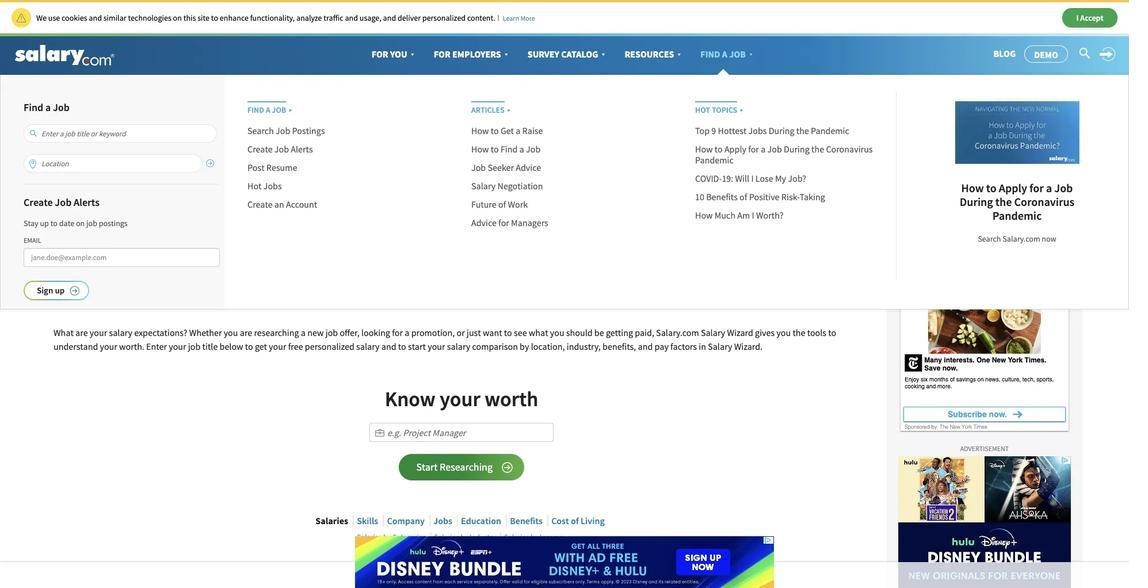 Task type: locate. For each thing, give the bounding box(es) containing it.
0 vertical spatial personalized
[[422, 12, 466, 23]]

up right sign
[[55, 285, 65, 296]]

1 for from the left
[[372, 48, 388, 60]]

2 for from the left
[[434, 48, 451, 60]]

arrow circle right image right sign up
[[70, 286, 80, 296]]

a down top 9 hottest jobs during the pandemic link
[[761, 143, 766, 155]]

0 horizontal spatial find a job
[[24, 101, 70, 114]]

salary up in
[[701, 327, 725, 338]]

tools
[[807, 327, 827, 338]]

pandemic
[[811, 125, 849, 136], [695, 154, 734, 166], [993, 208, 1042, 222]]

survey catalog link
[[519, 36, 616, 72]]

1 vertical spatial i
[[751, 173, 754, 184]]

find
[[701, 48, 720, 60], [24, 101, 43, 114], [247, 105, 264, 115], [501, 143, 518, 155]]

1 vertical spatial arrow circle right image
[[502, 462, 513, 473]]

personalized right "deliver"
[[422, 12, 466, 23]]

what are your salary expectations? whether you are researching a new job offer, looking for a promotion, or just want to see what you should be getting paid, salary.com salary wizard gives you the tools to understand your worth. enter your job title below to get your free personalized salary and to start your salary comparison by location, industry, benefits, and pay factors in salary wizard.
[[54, 327, 836, 352]]

1 horizontal spatial are
[[240, 327, 252, 338]]

0 horizontal spatial how to apply for a job during the coronavirus pandemic
[[695, 143, 873, 166]]

0 horizontal spatial salary.com
[[656, 327, 699, 338]]

an
[[274, 199, 284, 210]]

for inside for employers 'link'
[[434, 48, 451, 60]]

for down top 9 hottest jobs during the pandemic link
[[748, 143, 759, 155]]

title
[[202, 341, 218, 352]]

1 horizontal spatial alerts
[[291, 143, 313, 155]]

offer,
[[340, 327, 360, 338]]

learn more link
[[503, 14, 535, 22]]

job
[[729, 48, 746, 60], [53, 101, 70, 114], [272, 105, 286, 115], [276, 125, 290, 136], [274, 143, 289, 155], [526, 143, 541, 155], [768, 143, 782, 155], [471, 162, 486, 173], [1055, 180, 1073, 195], [55, 196, 72, 209]]

you right gives
[[777, 327, 791, 338]]

1 horizontal spatial find a job
[[247, 105, 286, 115]]

salary.com left now
[[1003, 233, 1040, 244]]

salary
[[471, 180, 496, 192], [701, 327, 725, 338], [708, 341, 732, 352]]

on right the date
[[76, 218, 85, 229]]

1 vertical spatial benefits
[[510, 515, 543, 527]]

will
[[735, 173, 750, 184]]

arrow circle right image
[[206, 160, 214, 168]]

during up "job?"
[[784, 143, 810, 155]]

much
[[715, 210, 736, 221]]

salaries down skills link
[[357, 533, 382, 542]]

by for salaries by industry
[[461, 533, 468, 542]]

the up taking
[[812, 143, 824, 155]]

top
[[695, 125, 710, 136]]

your up e.g. project manager search box
[[440, 386, 481, 412]]

alerts inside create job alerts 'link'
[[291, 143, 313, 155]]

create for create an account link
[[247, 199, 273, 210]]

usage,
[[360, 12, 381, 23]]

triangle right image
[[286, 102, 294, 115], [737, 102, 746, 115]]

find a job link up hot topics link
[[692, 36, 764, 72]]

1 vertical spatial coronavirus
[[1014, 194, 1075, 209]]

you
[[390, 48, 407, 60]]

hot topics link
[[695, 101, 746, 115]]

benefits link
[[510, 515, 543, 527]]

apply down hottest
[[725, 143, 746, 155]]

job up create job alerts 'link'
[[276, 125, 290, 136]]

personalized down new at bottom left
[[305, 341, 354, 352]]

0 vertical spatial arrow circle right image
[[70, 286, 80, 296]]

2 are from the left
[[240, 327, 252, 338]]

hot for hot jobs
[[247, 180, 262, 192]]

0 vertical spatial job
[[86, 218, 97, 229]]

jobs down post resume link
[[263, 180, 282, 192]]

2 horizontal spatial salary
[[447, 341, 470, 352]]

benefits,
[[603, 341, 636, 352]]

jobs link
[[434, 515, 452, 527]]

triangle right image inside find a job link
[[286, 102, 294, 115]]

create up post
[[247, 143, 273, 155]]

0 horizontal spatial search image
[[29, 129, 37, 137]]

i left accept
[[1077, 12, 1079, 23]]

i inside "link"
[[752, 210, 754, 221]]

create down hot jobs link
[[247, 199, 273, 210]]

salaries right sign
[[54, 278, 125, 304]]

1 vertical spatial how to apply for a job during the coronavirus pandemic
[[960, 180, 1075, 222]]

resources
[[625, 48, 674, 60]]

0 horizontal spatial search
[[247, 125, 274, 136]]

or
[[457, 327, 465, 338]]

2 horizontal spatial of
[[740, 191, 747, 203]]

a right the get
[[516, 125, 521, 136]]

of
[[740, 191, 747, 203], [498, 199, 506, 210], [571, 515, 579, 527]]

2 vertical spatial during
[[960, 194, 993, 209]]

for for for you
[[372, 48, 388, 60]]

know your worth
[[385, 386, 538, 412]]

0 vertical spatial coronavirus
[[826, 143, 873, 155]]

0 vertical spatial hot
[[695, 105, 710, 115]]

arrow circle right image inside sign up 'button'
[[70, 286, 80, 296]]

salary up future
[[471, 180, 496, 192]]

job inside 'link'
[[274, 143, 289, 155]]

0 horizontal spatial of
[[498, 199, 506, 210]]

salaries down benefits link
[[504, 533, 529, 542]]

search for search salary.com now
[[978, 233, 1001, 244]]

create for create job alerts 'link'
[[247, 143, 273, 155]]

how to apply for a job during the coronavirus pandemic link
[[695, 143, 892, 166]]

salary up worth. at the left bottom of the page
[[109, 327, 132, 338]]

0 horizontal spatial are
[[75, 327, 88, 338]]

employers
[[452, 48, 501, 60]]

1 vertical spatial personalized
[[305, 341, 354, 352]]

of for future of work
[[498, 199, 506, 210]]

2 vertical spatial job
[[188, 341, 200, 352]]

0 vertical spatial advice
[[516, 162, 541, 173]]

search image up search icon
[[29, 129, 37, 137]]

0 vertical spatial search image
[[1079, 47, 1091, 60]]

1 vertical spatial find a job link
[[247, 101, 294, 115]]

get
[[255, 341, 267, 352]]

advice for managers
[[471, 217, 548, 228]]

gives
[[755, 327, 775, 338]]

triangle right image
[[505, 102, 513, 115]]

2 triangle right image from the left
[[737, 102, 746, 115]]

create job alerts up resume
[[247, 143, 313, 155]]

sign up button
[[25, 282, 88, 300]]

account
[[286, 199, 317, 210]]

advice
[[516, 162, 541, 173], [471, 217, 497, 228]]

0 vertical spatial benefits
[[706, 191, 738, 203]]

Enter a job title or keyword text field
[[24, 124, 217, 143]]

how to get a raise link
[[471, 125, 543, 137]]

whether
[[189, 327, 222, 338]]

jobs right hottest
[[749, 125, 767, 136]]

how to apply for a job during the coronavirus pandemic up search salary.com now
[[960, 180, 1075, 222]]

by for salaries by income
[[531, 533, 538, 542]]

during up the how to apply for a job during the coronavirus pandemic link
[[769, 125, 795, 136]]

enter
[[146, 341, 167, 352]]

pandemic up search salary.com now
[[993, 208, 1042, 222]]

salary right in
[[708, 341, 732, 352]]

alerts down postings
[[291, 143, 313, 155]]

salaries left skills link
[[316, 515, 348, 527]]

research link
[[87, 81, 119, 92]]

just
[[467, 327, 481, 338]]

salaries
[[54, 278, 125, 304], [316, 515, 348, 527], [357, 533, 382, 542], [434, 533, 459, 542], [504, 533, 529, 542]]

1 horizontal spatial apply
[[999, 180, 1027, 195]]

top 9 hottest jobs during the pandemic link
[[695, 125, 849, 137]]

19:
[[722, 173, 733, 184]]

your left worth. at the left bottom of the page
[[100, 341, 117, 352]]

deliver
[[398, 12, 421, 23]]

you up location,
[[550, 327, 564, 338]]

1 horizontal spatial how to apply for a job during the coronavirus pandemic
[[960, 180, 1075, 222]]

2 horizontal spatial jobs
[[749, 125, 767, 136]]

how to apply for a job during the coronavirus pandemic up the my
[[695, 143, 873, 166]]

0 horizontal spatial personalized
[[305, 341, 354, 352]]

of left work
[[498, 199, 506, 210]]

create
[[247, 143, 273, 155], [24, 196, 53, 209], [247, 199, 273, 210]]

survey
[[528, 48, 559, 60]]

1 horizontal spatial for
[[434, 48, 451, 60]]

triangle right image up search job postings
[[286, 102, 294, 115]]

2 vertical spatial salary
[[708, 341, 732, 352]]

0 vertical spatial alerts
[[291, 143, 313, 155]]

1 horizontal spatial jobs
[[434, 515, 452, 527]]

we use cookies and similar technologies on this site to enhance functionality, analyze traffic and usage, and deliver personalized content.
[[36, 12, 496, 23]]

for inside for you link
[[372, 48, 388, 60]]

company
[[387, 515, 425, 527]]

1 horizontal spatial search
[[978, 233, 1001, 244]]

coronavirus
[[826, 143, 873, 155], [1014, 194, 1075, 209]]

2 vertical spatial pandemic
[[993, 208, 1042, 222]]

analyze
[[296, 12, 322, 23]]

1 vertical spatial search
[[978, 233, 1001, 244]]

find up hot topics link
[[701, 48, 720, 60]]

salaries by categories
[[357, 533, 426, 542]]

for right looking
[[392, 327, 403, 338]]

covid-19: will i lose my job? link
[[695, 173, 806, 184]]

lose
[[756, 173, 773, 184]]

1 triangle right image from the left
[[286, 102, 294, 115]]

job left "postings"
[[86, 218, 97, 229]]

0 horizontal spatial triangle right image
[[286, 102, 294, 115]]

0 vertical spatial up
[[40, 218, 49, 229]]

arrow circle right image right researching
[[502, 462, 513, 473]]

pay
[[655, 341, 669, 352]]

0 horizontal spatial benefits
[[510, 515, 543, 527]]

researching
[[254, 327, 299, 338]]

benefits inside 10 benefits of positive risk-taking link
[[706, 191, 738, 203]]

for down future of work link on the top left
[[499, 217, 509, 228]]

triangle right image inside hot topics link
[[737, 102, 746, 115]]

2 horizontal spatial you
[[777, 327, 791, 338]]

i for how much am i worth?
[[752, 210, 754, 221]]

0 horizontal spatial pandemic
[[695, 154, 734, 166]]

create inside 'link'
[[247, 143, 273, 155]]

pandemic up covid-
[[695, 154, 734, 166]]

for left employers
[[434, 48, 451, 60]]

up inside 'button'
[[55, 285, 65, 296]]

and right usage,
[[383, 12, 396, 23]]

1 horizontal spatial of
[[571, 515, 579, 527]]

0 horizontal spatial advice
[[471, 217, 497, 228]]

to up search salary.com now
[[986, 180, 997, 195]]

1 vertical spatial hot
[[247, 180, 262, 192]]

1 horizontal spatial hot
[[695, 105, 710, 115]]

a up now
[[1046, 180, 1052, 195]]

0 horizontal spatial create job alerts
[[24, 196, 100, 209]]

how inside "link"
[[695, 210, 713, 221]]

your down promotion,
[[428, 341, 445, 352]]

salaries for salaries by categories
[[357, 533, 382, 542]]

0 horizontal spatial arrow circle right image
[[70, 286, 80, 296]]

find a job up hot topics link
[[701, 48, 746, 60]]

i right will
[[751, 173, 754, 184]]

alerts up stay up to date on job postings
[[74, 196, 100, 209]]

up for stay
[[40, 218, 49, 229]]

want
[[483, 327, 502, 338]]

you up below
[[224, 327, 238, 338]]

arrow circle right image inside 'start researching' button
[[502, 462, 513, 473]]

salaries for salaries by income
[[504, 533, 529, 542]]

search image
[[1079, 47, 1091, 60], [29, 129, 37, 137]]

job?
[[788, 173, 806, 184]]

salary negotiation
[[471, 180, 543, 192]]

for left "you"
[[372, 48, 388, 60]]

0 vertical spatial i
[[1077, 12, 1079, 23]]

on
[[173, 12, 182, 23], [76, 218, 85, 229]]

0 horizontal spatial hot
[[247, 180, 262, 192]]

1 horizontal spatial pandemic
[[811, 125, 849, 136]]

search job postings link
[[247, 125, 325, 137]]

for employers link
[[425, 36, 519, 72]]

to down 9
[[715, 143, 723, 155]]

arrow circle right image
[[70, 286, 80, 296], [502, 462, 513, 473]]

for
[[748, 143, 759, 155], [1030, 180, 1044, 195], [499, 217, 509, 228], [392, 327, 403, 338]]

0 horizontal spatial for
[[372, 48, 388, 60]]

1 horizontal spatial benefits
[[706, 191, 738, 203]]

advice down future
[[471, 217, 497, 228]]

industry
[[470, 533, 496, 542]]

accept
[[1081, 12, 1104, 23]]

pandemic up the how to apply for a job during the coronavirus pandemic link
[[811, 125, 849, 136]]

start researching
[[416, 461, 493, 474]]

0 vertical spatial on
[[173, 12, 182, 23]]

1 horizontal spatial triangle right image
[[737, 102, 746, 115]]

find a job link up search job postings
[[247, 101, 294, 115]]

advertisement region
[[355, 162, 774, 213], [898, 289, 1071, 433], [898, 456, 1071, 588], [355, 536, 774, 588]]

for for for employers
[[434, 48, 451, 60]]

of right cost
[[571, 515, 579, 527]]

hot up "top" on the right top
[[695, 105, 710, 115]]

in
[[699, 341, 706, 352]]

0 vertical spatial pandemic
[[811, 125, 849, 136]]

benefits up salaries by income
[[510, 515, 543, 527]]

for up now
[[1030, 180, 1044, 195]]

0 vertical spatial salary.com
[[1003, 233, 1040, 244]]

1 vertical spatial apply
[[999, 180, 1027, 195]]

1 vertical spatial advertisement
[[960, 444, 1009, 453]]

similar
[[103, 12, 126, 23]]

post resume
[[247, 162, 297, 173]]

by left categories
[[384, 533, 391, 542]]

search image down i accept button
[[1079, 47, 1091, 60]]

find a job link
[[692, 36, 764, 72], [247, 101, 294, 115]]

0 vertical spatial create job alerts
[[247, 143, 313, 155]]

jane.doe@example.com text field
[[24, 248, 220, 267]]

0 vertical spatial search
[[247, 125, 274, 136]]

0 horizontal spatial on
[[76, 218, 85, 229]]

advice up negotiation
[[516, 162, 541, 173]]

are up below
[[240, 327, 252, 338]]

0 horizontal spatial salary
[[109, 327, 132, 338]]

during up search salary.com now
[[960, 194, 993, 209]]

and down paid,
[[638, 341, 653, 352]]

education
[[461, 515, 501, 527]]

2 vertical spatial i
[[752, 210, 754, 221]]

future of work
[[471, 199, 528, 210]]

find a job
[[701, 48, 746, 60], [24, 101, 70, 114], [247, 105, 286, 115]]

1 vertical spatial jobs
[[263, 180, 282, 192]]

find up search icon
[[24, 101, 43, 114]]

by for salaries by categories
[[384, 533, 391, 542]]

find a job down home
[[24, 101, 70, 114]]

for employers
[[434, 48, 501, 60]]

Location text field
[[24, 154, 203, 173]]

your up the "understand"
[[90, 327, 107, 338]]

worth?
[[756, 210, 784, 221]]

1 horizontal spatial arrow circle right image
[[502, 462, 513, 473]]

0 horizontal spatial apply
[[725, 143, 746, 155]]

triangle right image up hottest
[[737, 102, 746, 115]]

0 vertical spatial salary
[[471, 180, 496, 192]]

the left tools
[[793, 327, 805, 338]]

home
[[51, 81, 70, 91]]

by
[[520, 341, 529, 352], [384, 533, 391, 542], [461, 533, 468, 542], [531, 533, 538, 542]]

1 vertical spatial pandemic
[[695, 154, 734, 166]]

job seeker advice
[[471, 162, 541, 173]]

1 vertical spatial salary
[[701, 327, 725, 338]]

1 horizontal spatial on
[[173, 12, 182, 23]]

a
[[722, 48, 727, 60], [45, 101, 51, 114], [266, 105, 270, 115], [516, 125, 521, 136], [520, 143, 524, 155], [761, 143, 766, 155], [1046, 180, 1052, 195], [301, 327, 306, 338], [405, 327, 409, 338]]

None search field
[[370, 423, 554, 442]]

by left industry
[[461, 533, 468, 542]]

personalized inside what are your salary expectations? whether you are researching a new job offer, looking for a promotion, or just want to see what you should be getting paid, salary.com salary wizard gives you the tools to understand your worth. enter your job title below to get your free personalized salary and to start your salary comparison by location, industry, benefits, and pay factors in salary wizard.
[[305, 341, 354, 352]]

site
[[198, 12, 210, 23]]

for inside what are your salary expectations? whether you are researching a new job offer, looking for a promotion, or just want to see what you should be getting paid, salary.com salary wizard gives you the tools to understand your worth. enter your job title below to get your free personalized salary and to start your salary comparison by location, industry, benefits, and pay factors in salary wizard.
[[392, 327, 403, 338]]

this
[[183, 12, 196, 23]]

find down how to get a raise link
[[501, 143, 518, 155]]

jobs up salaries by industry link
[[434, 515, 452, 527]]

1 horizontal spatial find a job link
[[692, 36, 764, 72]]

0 horizontal spatial find a job link
[[247, 101, 294, 115]]

skills link
[[357, 515, 378, 527]]

None text field
[[24, 124, 217, 143], [24, 154, 203, 173], [24, 124, 217, 143], [24, 154, 203, 173]]

up right stay
[[40, 218, 49, 229]]

create job alerts link
[[247, 143, 313, 155]]

create job alerts up the date
[[24, 196, 100, 209]]

content.
[[467, 12, 496, 23]]

demo
[[1034, 49, 1058, 60]]

1 vertical spatial advice
[[471, 217, 497, 228]]

below
[[220, 341, 243, 352]]

apply up search salary.com now
[[999, 180, 1027, 195]]

of up am
[[740, 191, 747, 203]]

job up hot topics link
[[729, 48, 746, 60]]

1 horizontal spatial you
[[550, 327, 564, 338]]

on left this at the left top of the page
[[173, 12, 182, 23]]

1 horizontal spatial personalized
[[422, 12, 466, 23]]

your
[[90, 327, 107, 338], [100, 341, 117, 352], [169, 341, 186, 352], [269, 341, 286, 352], [428, 341, 445, 352], [440, 386, 481, 412]]



Task type: describe. For each thing, give the bounding box(es) containing it.
more
[[521, 14, 535, 22]]

understand
[[54, 341, 98, 352]]

be
[[594, 327, 604, 338]]

what
[[54, 327, 74, 338]]

future of work link
[[471, 199, 528, 210]]

2 horizontal spatial pandemic
[[993, 208, 1042, 222]]

your right "enter"
[[169, 341, 186, 352]]

hot jobs
[[247, 180, 282, 192]]

advice for managers link
[[471, 217, 548, 229]]

hot topics
[[695, 105, 737, 115]]

create an account
[[247, 199, 317, 210]]

getting
[[606, 327, 633, 338]]

1 horizontal spatial search image
[[1079, 47, 1091, 60]]

know
[[385, 386, 436, 412]]

location,
[[531, 341, 565, 352]]

topics
[[712, 105, 737, 115]]

and right traffic
[[345, 12, 358, 23]]

0 vertical spatial find a job link
[[692, 36, 764, 72]]

0 vertical spatial how to apply for a job during the coronavirus pandemic
[[695, 143, 873, 166]]

salaries by income
[[504, 533, 563, 542]]

cost
[[551, 515, 569, 527]]

create up stay
[[24, 196, 53, 209]]

learn more
[[503, 14, 535, 22]]

how for how to get a raise link
[[471, 125, 489, 136]]

3 you from the left
[[777, 327, 791, 338]]

positive
[[749, 191, 780, 203]]

how much am i worth? link
[[695, 210, 784, 221]]

home link
[[51, 81, 74, 92]]

0 vertical spatial during
[[769, 125, 795, 136]]

categories
[[393, 533, 426, 542]]

0 horizontal spatial coronavirus
[[826, 143, 873, 155]]

comparison
[[472, 341, 518, 352]]

for you link
[[363, 36, 425, 72]]

0 vertical spatial advertisement
[[540, 149, 589, 158]]

job down raise
[[526, 143, 541, 155]]

how for how much am i worth? "link"
[[695, 210, 713, 221]]

10 benefits of positive risk-taking link
[[695, 191, 825, 203]]

future
[[471, 199, 497, 210]]

now
[[1042, 233, 1057, 244]]

0 vertical spatial jobs
[[749, 125, 767, 136]]

education link
[[461, 515, 501, 527]]

postings
[[99, 218, 128, 229]]

worth
[[485, 386, 538, 412]]

salaries by industry
[[434, 533, 496, 542]]

1 are from the left
[[75, 327, 88, 338]]

to left the date
[[50, 218, 57, 229]]

job up the date
[[55, 196, 72, 209]]

articles link
[[471, 101, 513, 115]]

by inside what are your salary expectations? whether you are researching a new job offer, looking for a promotion, or just want to see what you should be getting paid, salary.com salary wizard gives you the tools to understand your worth. enter your job title below to get your free personalized salary and to start your salary comparison by location, industry, benefits, and pay factors in salary wizard.
[[520, 341, 529, 352]]

to left the start
[[398, 341, 406, 352]]

1 vertical spatial during
[[784, 143, 810, 155]]

job image
[[375, 428, 384, 437]]

up for sign
[[55, 285, 65, 296]]

the up the how to apply for a job during the coronavirus pandemic link
[[796, 125, 809, 136]]

1 vertical spatial alerts
[[74, 196, 100, 209]]

salary.com inside what are your salary expectations? whether you are researching a new job offer, looking for a promotion, or just want to see what you should be getting paid, salary.com salary wizard gives you the tools to understand your worth. enter your job title below to get your free personalized salary and to start your salary comparison by location, industry, benefits, and pay factors in salary wizard.
[[656, 327, 699, 338]]

2 you from the left
[[550, 327, 564, 338]]

create an account link
[[247, 199, 317, 210]]

to right tools
[[828, 327, 836, 338]]

job up now
[[1055, 180, 1073, 195]]

living
[[581, 515, 605, 527]]

wizard
[[727, 327, 753, 338]]

1 horizontal spatial advice
[[516, 162, 541, 173]]

to left see
[[504, 327, 512, 338]]

1 horizontal spatial advertisement
[[960, 444, 1009, 453]]

i accept button
[[1063, 8, 1118, 28]]

seeker
[[488, 162, 514, 173]]

how to find a job
[[471, 143, 541, 155]]

looking
[[361, 327, 390, 338]]

job left seeker on the left of the page
[[471, 162, 486, 173]]

job down top 9 hottest jobs during the pandemic link
[[768, 143, 782, 155]]

salary.com image
[[15, 45, 115, 66]]

should
[[566, 327, 593, 338]]

1 vertical spatial on
[[76, 218, 85, 229]]

blog link
[[994, 48, 1016, 60]]

a up hot topics link
[[722, 48, 727, 60]]

a up the start
[[405, 327, 409, 338]]

your down researching
[[269, 341, 286, 352]]

2 vertical spatial jobs
[[434, 515, 452, 527]]

a up search job postings
[[266, 105, 270, 115]]

i inside button
[[1077, 12, 1079, 23]]

1 horizontal spatial coronavirus
[[1014, 194, 1075, 209]]

a down salary.com 'image'
[[45, 101, 51, 114]]

0 vertical spatial apply
[[725, 143, 746, 155]]

1 horizontal spatial salary
[[356, 341, 380, 352]]

survey catalog
[[528, 48, 598, 60]]

find up search job postings
[[247, 105, 264, 115]]

worth.
[[119, 341, 144, 352]]

job down home link
[[53, 101, 70, 114]]

articles
[[471, 105, 505, 115]]

job up search job postings
[[272, 105, 286, 115]]

new
[[307, 327, 324, 338]]

to left get
[[245, 341, 253, 352]]

2 horizontal spatial job
[[326, 327, 338, 338]]

and down looking
[[381, 341, 396, 352]]

postings
[[292, 125, 325, 136]]

arrow circle right image for up
[[70, 286, 80, 296]]

2 horizontal spatial find a job
[[701, 48, 746, 60]]

search for search job postings
[[247, 125, 274, 136]]

how to get a raise
[[471, 125, 543, 136]]

i for covid-19: will i lose my job?
[[751, 173, 754, 184]]

the up search salary.com now
[[996, 194, 1012, 209]]

1 horizontal spatial job
[[188, 341, 200, 352]]

e.g. Project Manager search field
[[370, 423, 554, 442]]

a down raise
[[520, 143, 524, 155]]

negotiation
[[498, 180, 543, 192]]

how for how to find a job link
[[471, 143, 489, 155]]

how for the how to apply for a job during the coronavirus pandemic link
[[695, 143, 713, 155]]

search job postings
[[247, 125, 325, 136]]

stay up to date on job postings
[[24, 218, 128, 229]]

find inside how to find a job link
[[501, 143, 518, 155]]

and left similar
[[89, 12, 102, 23]]

for inside advice for managers link
[[499, 217, 509, 228]]

1 vertical spatial search image
[[29, 129, 37, 137]]

free
[[288, 341, 303, 352]]

triangle right image for hottest
[[737, 102, 746, 115]]

for inside the how to apply for a job during the coronavirus pandemic link
[[748, 143, 759, 155]]

9
[[712, 125, 716, 136]]

arrow circle right image for researching
[[502, 462, 513, 473]]

covid-19: will i lose my job?
[[695, 173, 806, 184]]

how much am i worth?
[[695, 210, 784, 221]]

blog
[[994, 48, 1016, 60]]

raise
[[522, 125, 543, 136]]

am
[[737, 210, 750, 221]]

salaries by categories link
[[357, 533, 426, 542]]

a left new at bottom left
[[301, 327, 306, 338]]

sign
[[37, 285, 53, 296]]

1 you from the left
[[224, 327, 238, 338]]

of for cost of living
[[571, 515, 579, 527]]

to up seeker on the left of the page
[[491, 143, 499, 155]]

triangle right image for postings
[[286, 102, 294, 115]]

what
[[529, 327, 548, 338]]

job seeker advice link
[[471, 162, 541, 173]]

traffic
[[324, 12, 343, 23]]

to left the get
[[491, 125, 499, 136]]

taking
[[800, 191, 825, 203]]

salaries for salaries by industry
[[434, 533, 459, 542]]

research
[[87, 81, 116, 91]]

the inside what are your salary expectations? whether you are researching a new job offer, looking for a promotion, or just want to see what you should be getting paid, salary.com salary wizard gives you the tools to understand your worth. enter your job title below to get your free personalized salary and to start your salary comparison by location, industry, benefits, and pay factors in salary wizard.
[[793, 327, 805, 338]]

demo link
[[1024, 45, 1068, 63]]

1 horizontal spatial create job alerts
[[247, 143, 313, 155]]

hot for hot topics
[[695, 105, 710, 115]]

to right site
[[211, 12, 218, 23]]

managers
[[511, 217, 548, 228]]

how to find a job link
[[471, 143, 541, 155]]

income
[[540, 533, 563, 542]]

search image
[[29, 159, 36, 169]]

paid,
[[635, 327, 654, 338]]

start researching button
[[399, 454, 524, 481]]

stay
[[24, 218, 38, 229]]

learn
[[503, 14, 519, 22]]

1 vertical spatial create job alerts
[[24, 196, 100, 209]]

1 horizontal spatial salary.com
[[1003, 233, 1040, 244]]



Task type: vqa. For each thing, say whether or not it's contained in the screenshot.
THE 'COMPANY'
yes



